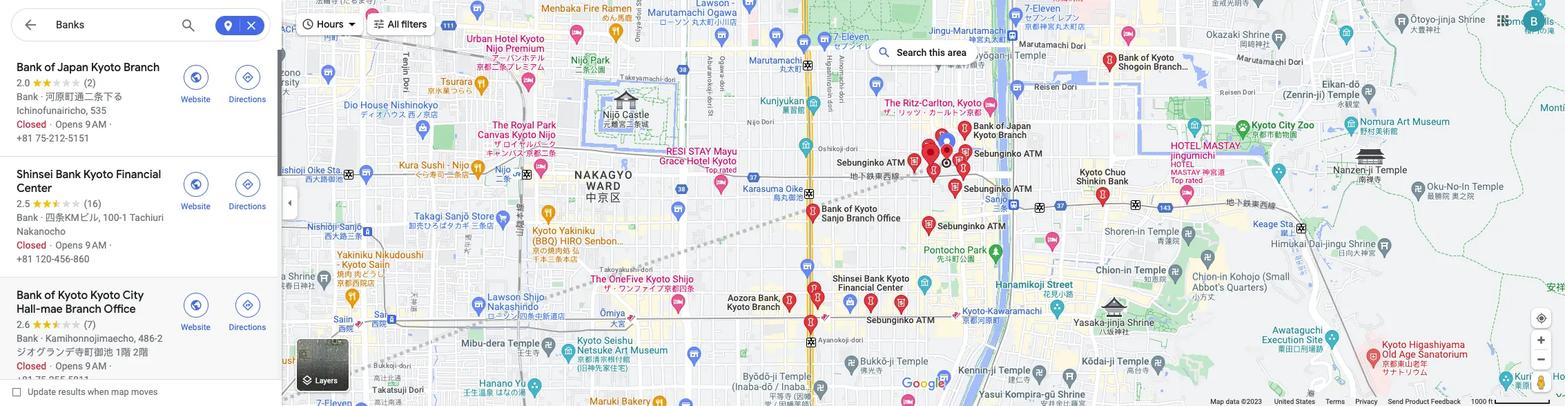 Task type: locate. For each thing, give the bounding box(es) containing it.
website link for 1st directions button from the top
[[170, 61, 222, 105]]

directions
[[229, 95, 266, 104], [229, 202, 266, 211], [229, 323, 266, 332]]

footer containing map data ©2023
[[1211, 397, 1472, 406]]

this
[[929, 47, 946, 58]]

website image
[[190, 178, 202, 191], [190, 299, 202, 311]]

directions image for 1st directions button from the bottom website link
[[241, 299, 254, 311]]


[[22, 15, 39, 35]]

0 vertical spatial directions button
[[222, 61, 273, 105]]

send
[[1389, 398, 1404, 405]]

zoom out image
[[1537, 354, 1547, 365]]

None field
[[56, 17, 171, 33]]

states
[[1296, 398, 1316, 405]]

footer
[[1211, 397, 1472, 406]]

2 directions from the top
[[229, 202, 266, 211]]

1 directions image from the top
[[241, 71, 254, 84]]

1 website image from the top
[[190, 178, 202, 191]]

1 vertical spatial directions image
[[241, 299, 254, 311]]

0 vertical spatial directions image
[[241, 71, 254, 84]]

1 vertical spatial directions
[[229, 202, 266, 211]]

0 vertical spatial website link
[[170, 61, 222, 105]]

none field inside banks field
[[56, 17, 171, 33]]

1 vertical spatial directions button
[[222, 168, 273, 212]]

3 directions from the top
[[229, 323, 266, 332]]

2 website image from the top
[[190, 299, 202, 311]]

website link for 1st directions button from the bottom
[[170, 289, 222, 333]]

1 website link from the top
[[170, 61, 222, 105]]

0 vertical spatial directions
[[229, 95, 266, 104]]

3 website from the top
[[181, 323, 211, 332]]

2 directions button from the top
[[222, 168, 273, 212]]

website image
[[190, 71, 202, 84]]

1 website from the top
[[181, 95, 211, 104]]

directions image
[[241, 71, 254, 84], [241, 299, 254, 311]]

terms
[[1326, 398, 1345, 405]]

results for banks feed
[[0, 50, 282, 398]]

©2023
[[1242, 398, 1263, 405]]

2 website link from the top
[[170, 168, 222, 212]]

1000
[[1472, 398, 1487, 405]]

directions button
[[222, 61, 273, 105], [222, 168, 273, 212], [222, 289, 273, 333]]

2 website from the top
[[181, 202, 211, 211]]

3 website link from the top
[[170, 289, 222, 333]]

united
[[1275, 398, 1294, 405]]

1 directions from the top
[[229, 95, 266, 104]]

Update results when map moves checkbox
[[12, 383, 158, 401]]

0 vertical spatial website
[[181, 95, 211, 104]]

privacy
[[1356, 398, 1378, 405]]

website
[[181, 95, 211, 104], [181, 202, 211, 211], [181, 323, 211, 332]]

2 vertical spatial directions
[[229, 323, 266, 332]]

1000 ft button
[[1472, 398, 1551, 405]]

directions for 1st directions button from the top
[[229, 95, 266, 104]]

united states
[[1275, 398, 1316, 405]]

map data ©2023
[[1211, 398, 1264, 405]]

layers
[[315, 377, 338, 386]]

2 vertical spatial directions button
[[222, 289, 273, 333]]

2 vertical spatial website link
[[170, 289, 222, 333]]

2 directions image from the top
[[241, 299, 254, 311]]

website link
[[170, 61, 222, 105], [170, 168, 222, 212], [170, 289, 222, 333]]

1 vertical spatial website image
[[190, 299, 202, 311]]

footer inside the google maps element
[[1211, 397, 1472, 406]]

2 vertical spatial website
[[181, 323, 211, 332]]

results
[[58, 387, 85, 397]]

0 vertical spatial website image
[[190, 178, 202, 191]]

1 vertical spatial website link
[[170, 168, 222, 212]]

1 vertical spatial website
[[181, 202, 211, 211]]

Banks field
[[11, 8, 271, 42]]

all filters
[[388, 18, 427, 30]]

website for 1st directions button from the bottom website link
[[181, 323, 211, 332]]



Task type: vqa. For each thing, say whether or not it's contained in the screenshot.
Change appearance "icon" on the right top
no



Task type: describe. For each thing, give the bounding box(es) containing it.
search this area
[[897, 47, 967, 58]]

website image for second directions button from the top
[[190, 178, 202, 191]]

show street view coverage image
[[1532, 372, 1552, 392]]

area
[[948, 47, 967, 58]]

filters
[[401, 18, 427, 30]]

privacy button
[[1356, 397, 1378, 406]]

when
[[88, 387, 109, 397]]

1000 ft
[[1472, 398, 1493, 405]]

hours
[[317, 18, 344, 30]]

website link for second directions button from the top
[[170, 168, 222, 212]]

moves
[[131, 387, 158, 397]]

 search field
[[11, 8, 271, 44]]

feedback
[[1432, 398, 1461, 405]]

all filters button
[[367, 9, 435, 39]]

hours button
[[296, 9, 363, 39]]

zoom in image
[[1537, 335, 1547, 345]]

update results when map moves
[[28, 387, 158, 397]]

map
[[111, 387, 129, 397]]

website for website link associated with second directions button from the top
[[181, 202, 211, 211]]

search
[[897, 47, 927, 58]]

google maps element
[[0, 0, 1566, 406]]

 button
[[11, 8, 50, 44]]

1 directions button from the top
[[222, 61, 273, 105]]

website image for 1st directions button from the bottom
[[190, 299, 202, 311]]

directions for 1st directions button from the bottom
[[229, 323, 266, 332]]

website for 1st directions button from the top website link
[[181, 95, 211, 104]]

show your location image
[[1536, 312, 1548, 325]]

3 directions button from the top
[[222, 289, 273, 333]]

update
[[28, 387, 56, 397]]

all
[[388, 18, 399, 30]]

search this area button
[[869, 40, 978, 65]]

send product feedback button
[[1389, 397, 1461, 406]]

united states button
[[1275, 397, 1316, 406]]

directions image
[[241, 178, 254, 191]]

data
[[1226, 398, 1240, 405]]

collapse side panel image
[[282, 195, 298, 211]]

product
[[1406, 398, 1430, 405]]

directions for second directions button from the top
[[229, 202, 266, 211]]

directions image for 1st directions button from the top website link
[[241, 71, 254, 84]]

send product feedback
[[1389, 398, 1461, 405]]

terms button
[[1326, 397, 1345, 406]]

ft
[[1489, 398, 1493, 405]]

map
[[1211, 398, 1225, 405]]



